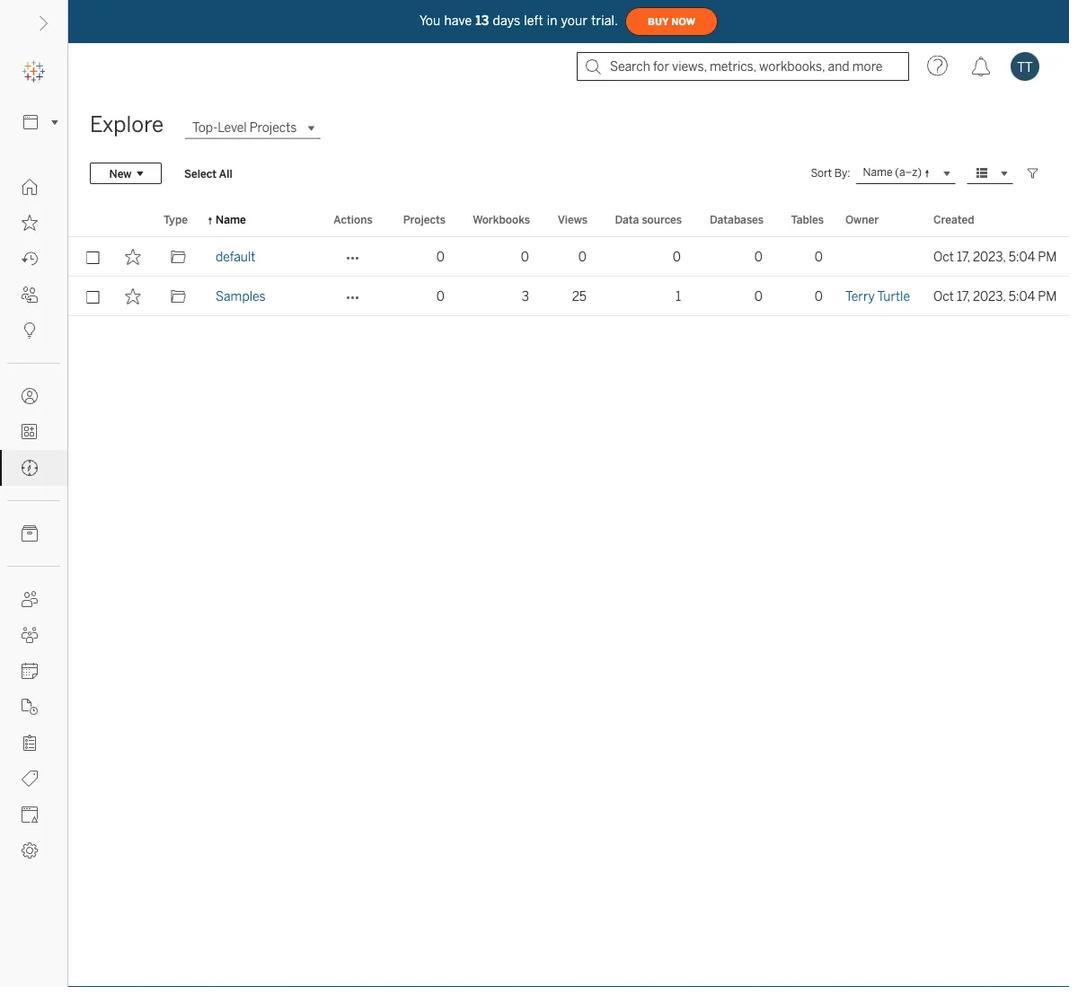 Task type: describe. For each thing, give the bounding box(es) containing it.
trial.
[[591, 13, 618, 28]]

2023, for 1
[[973, 289, 1006, 304]]

type
[[164, 213, 188, 226]]

row containing samples
[[68, 277, 1069, 316]]

left
[[524, 13, 543, 28]]

(a–z)
[[895, 166, 922, 179]]

projects inside grid
[[403, 213, 446, 226]]

samples link
[[216, 277, 266, 316]]

project image for default
[[170, 249, 186, 265]]

name for name (a–z)
[[863, 166, 893, 179]]

top-level projects button
[[185, 117, 320, 139]]

databases
[[710, 213, 764, 226]]

buy now button
[[625, 7, 718, 36]]

views
[[558, 213, 588, 226]]

buy
[[648, 16, 669, 27]]

data sources
[[615, 213, 682, 226]]

17, for 0
[[957, 249, 970, 264]]

have
[[444, 13, 472, 28]]

oct 17, 2023, 5:04 pm for 0
[[933, 249, 1057, 264]]

default
[[216, 249, 256, 264]]

in
[[547, 13, 558, 28]]

oct for 0
[[933, 249, 954, 264]]

now
[[671, 16, 695, 27]]

tables
[[791, 213, 824, 226]]

25
[[572, 289, 587, 304]]

oct for 1
[[933, 289, 954, 304]]

select all button
[[172, 163, 244, 184]]

top-level projects
[[192, 120, 297, 135]]

you have 13 days left in your trial.
[[419, 13, 618, 28]]

new button
[[90, 163, 162, 184]]

5:04 for 1
[[1009, 289, 1035, 304]]

select all
[[184, 167, 232, 180]]

top-
[[192, 120, 218, 135]]

default link
[[216, 237, 256, 277]]

pm for 1
[[1038, 289, 1057, 304]]

created
[[933, 213, 974, 226]]

17, for 1
[[957, 289, 970, 304]]

days
[[493, 13, 520, 28]]

grid containing default
[[68, 203, 1069, 987]]

main navigation. press the up and down arrow keys to access links. element
[[0, 169, 67, 869]]

workbooks
[[473, 213, 530, 226]]



Task type: locate. For each thing, give the bounding box(es) containing it.
name (a–z)
[[863, 166, 922, 179]]

0 vertical spatial 5:04
[[1009, 249, 1035, 264]]

project image for samples
[[170, 288, 186, 305]]

sort
[[811, 167, 832, 180]]

3
[[522, 289, 529, 304]]

2 5:04 from the top
[[1009, 289, 1035, 304]]

name for name
[[216, 213, 246, 226]]

grid
[[68, 203, 1069, 987]]

name left (a–z)
[[863, 166, 893, 179]]

terry turtle
[[845, 289, 910, 304]]

level
[[218, 120, 247, 135]]

data
[[615, 213, 639, 226]]

terry turtle link
[[845, 277, 910, 316]]

1 vertical spatial 17,
[[957, 289, 970, 304]]

projects right actions
[[403, 213, 446, 226]]

pm
[[1038, 249, 1057, 264], [1038, 289, 1057, 304]]

sources
[[642, 213, 682, 226]]

samples
[[216, 289, 266, 304]]

0 vertical spatial project image
[[170, 249, 186, 265]]

1 vertical spatial 5:04
[[1009, 289, 1035, 304]]

2 oct 17, 2023, 5:04 pm from the top
[[933, 289, 1057, 304]]

terry
[[845, 289, 875, 304]]

17, down "created"
[[957, 249, 970, 264]]

5:04
[[1009, 249, 1035, 264], [1009, 289, 1035, 304]]

0 vertical spatial name
[[863, 166, 893, 179]]

row group
[[68, 237, 1069, 316]]

1 oct 17, 2023, 5:04 pm from the top
[[933, 249, 1057, 264]]

1 pm from the top
[[1038, 249, 1057, 264]]

0 vertical spatial 2023,
[[973, 249, 1006, 264]]

1 2023, from the top
[[973, 249, 1006, 264]]

projects inside popup button
[[250, 120, 297, 135]]

project image down type
[[170, 249, 186, 265]]

0 vertical spatial oct
[[933, 249, 954, 264]]

Search for views, metrics, workbooks, and more text field
[[577, 52, 909, 81]]

all
[[219, 167, 232, 180]]

2 oct from the top
[[933, 289, 954, 304]]

2 2023, from the top
[[973, 289, 1006, 304]]

you
[[419, 13, 441, 28]]

2 17, from the top
[[957, 289, 970, 304]]

1 horizontal spatial name
[[863, 166, 893, 179]]

list view image
[[974, 165, 990, 181]]

by:
[[834, 167, 850, 180]]

explore
[[90, 112, 164, 137]]

0
[[436, 249, 445, 264], [521, 249, 529, 264], [578, 249, 587, 264], [673, 249, 681, 264], [754, 249, 763, 264], [815, 249, 823, 264], [436, 289, 445, 304], [754, 289, 763, 304], [815, 289, 823, 304]]

2 project image from the top
[[170, 288, 186, 305]]

5:04 for 0
[[1009, 249, 1035, 264]]

turtle
[[877, 289, 910, 304]]

row
[[68, 237, 1069, 277], [68, 277, 1069, 316]]

1 vertical spatial name
[[216, 213, 246, 226]]

1 17, from the top
[[957, 249, 970, 264]]

13
[[475, 13, 489, 28]]

project image left samples link
[[170, 288, 186, 305]]

oct right turtle
[[933, 289, 954, 304]]

pm for 0
[[1038, 249, 1057, 264]]

buy now
[[648, 16, 695, 27]]

2023,
[[973, 249, 1006, 264], [973, 289, 1006, 304]]

oct down "created"
[[933, 249, 954, 264]]

1 5:04 from the top
[[1009, 249, 1035, 264]]

your
[[561, 13, 588, 28]]

name (a–z) button
[[856, 163, 956, 184]]

projects right level
[[250, 120, 297, 135]]

2023, for 0
[[973, 249, 1006, 264]]

1
[[676, 289, 681, 304]]

1 vertical spatial oct
[[933, 289, 954, 304]]

0 vertical spatial oct 17, 2023, 5:04 pm
[[933, 249, 1057, 264]]

name up the default
[[216, 213, 246, 226]]

select
[[184, 167, 217, 180]]

0 vertical spatial pm
[[1038, 249, 1057, 264]]

oct 17, 2023, 5:04 pm
[[933, 249, 1057, 264], [933, 289, 1057, 304]]

oct
[[933, 249, 954, 264], [933, 289, 954, 304]]

1 vertical spatial 2023,
[[973, 289, 1006, 304]]

1 horizontal spatial projects
[[403, 213, 446, 226]]

cell
[[835, 237, 923, 277]]

name inside name (a–z) popup button
[[863, 166, 893, 179]]

1 vertical spatial project image
[[170, 288, 186, 305]]

0 horizontal spatial projects
[[250, 120, 297, 135]]

1 vertical spatial projects
[[403, 213, 446, 226]]

17,
[[957, 249, 970, 264], [957, 289, 970, 304]]

row group containing default
[[68, 237, 1069, 316]]

0 horizontal spatial name
[[216, 213, 246, 226]]

navigation panel element
[[0, 54, 67, 869]]

new
[[109, 167, 132, 180]]

1 vertical spatial pm
[[1038, 289, 1057, 304]]

name inside grid
[[216, 213, 246, 226]]

1 oct from the top
[[933, 249, 954, 264]]

owner
[[845, 213, 879, 226]]

1 project image from the top
[[170, 249, 186, 265]]

2 pm from the top
[[1038, 289, 1057, 304]]

2 row from the top
[[68, 277, 1069, 316]]

0 vertical spatial 17,
[[957, 249, 970, 264]]

projects
[[250, 120, 297, 135], [403, 213, 446, 226]]

sort by:
[[811, 167, 850, 180]]

project image
[[170, 249, 186, 265], [170, 288, 186, 305]]

17, right turtle
[[957, 289, 970, 304]]

oct 17, 2023, 5:04 pm for 1
[[933, 289, 1057, 304]]

row containing default
[[68, 237, 1069, 277]]

actions
[[334, 213, 373, 226]]

name
[[863, 166, 893, 179], [216, 213, 246, 226]]

1 vertical spatial oct 17, 2023, 5:04 pm
[[933, 289, 1057, 304]]

0 vertical spatial projects
[[250, 120, 297, 135]]

1 row from the top
[[68, 237, 1069, 277]]



Task type: vqa. For each thing, say whether or not it's contained in the screenshot.
Data at the top of page
yes



